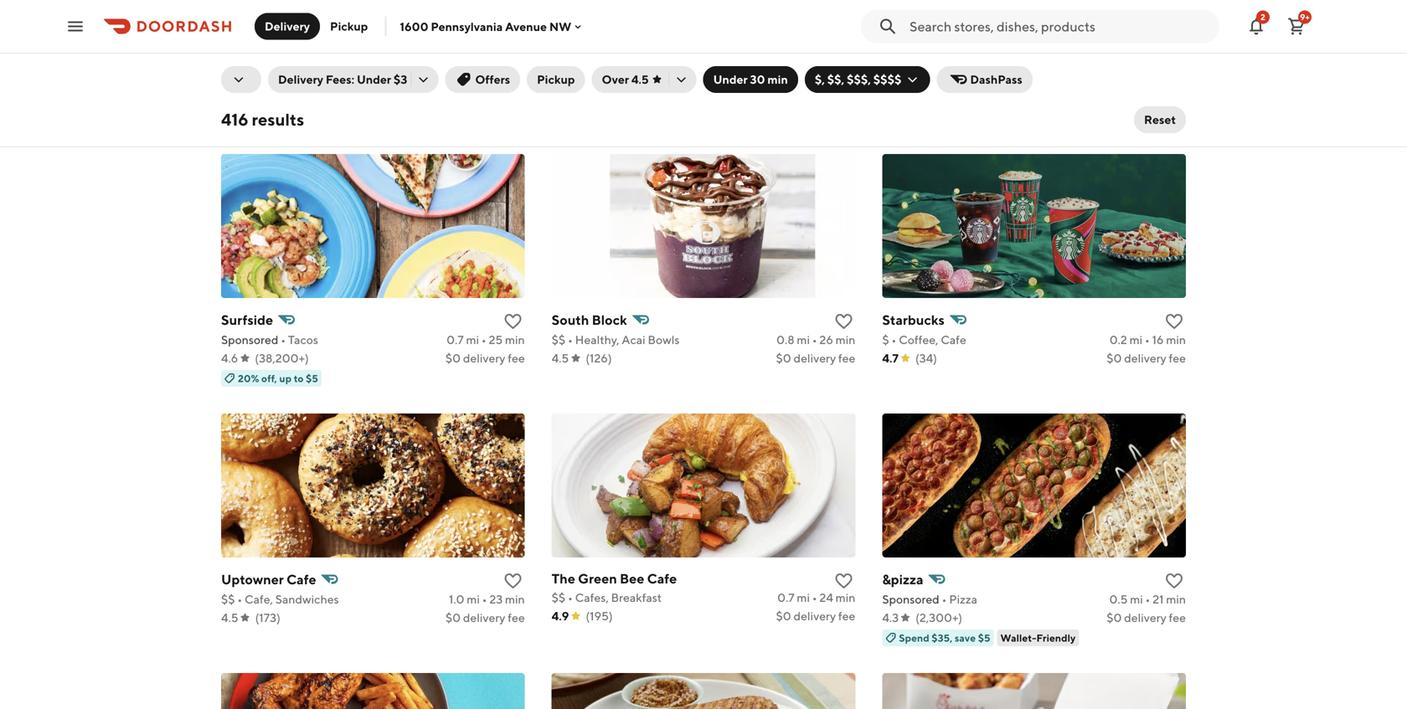 Task type: describe. For each thing, give the bounding box(es) containing it.
• up (38,200+)
[[281, 333, 286, 347]]

1 vertical spatial breakfast
[[611, 591, 662, 605]]

mi for surfside
[[466, 333, 479, 347]]

delivery for delivery fees: under $3
[[278, 72, 324, 86]]

1 items, open order cart image
[[1287, 16, 1307, 36]]

pickup for the topmost pickup button
[[330, 19, 368, 33]]

0.7 mi • 24 min
[[778, 591, 856, 605]]

(2,300+)
[[916, 611, 963, 625]]

20%
[[238, 373, 259, 385]]

smoothie
[[1164, 29, 1215, 43]]

click to add this store to your saved list image for south block
[[834, 312, 854, 332]]

1600
[[400, 19, 429, 33]]

fee for uptowner cafe
[[508, 611, 525, 625]]

healthy
[[514, 29, 556, 43]]

• left 24
[[813, 591, 818, 605]]

20% off, up to $5
[[238, 373, 318, 385]]

fees:
[[326, 72, 355, 86]]

$​0 for south block
[[777, 352, 792, 365]]

coffee,
[[899, 333, 939, 347]]

block
[[592, 312, 628, 328]]

4.3
[[883, 611, 899, 625]]

acclaimed link
[[288, 0, 352, 48]]

26
[[820, 333, 834, 347]]

4.5 inside button
[[632, 72, 649, 86]]

under 30 min
[[714, 72, 788, 86]]

over 4.5 button
[[592, 66, 697, 93]]

0.7 mi • 25 min
[[447, 333, 525, 347]]

cafe for $ • coffee, cafe
[[941, 333, 967, 347]]

bowls
[[648, 333, 680, 347]]

fee down 0.7 mi • 24 min
[[839, 610, 856, 624]]

fee for starbucks
[[1170, 352, 1187, 365]]

friendly
[[1037, 633, 1076, 644]]

south block
[[552, 312, 628, 328]]

off,
[[262, 373, 277, 385]]

offers
[[475, 72, 511, 86]]

fee for &pizza
[[1170, 611, 1187, 625]]

healthy,
[[575, 333, 620, 347]]

• left "16"
[[1146, 333, 1151, 347]]

sponsored for &pizza
[[883, 593, 940, 607]]

delivery for south block
[[794, 352, 836, 365]]

1.0
[[449, 593, 465, 607]]

• left 25 at the left top of page
[[482, 333, 487, 347]]

fee for south block
[[839, 352, 856, 365]]

reset
[[1145, 113, 1177, 127]]

$, $$, $$$, $$$$ button
[[805, 66, 931, 93]]

0.7 for 0.7 mi • 25 min
[[447, 333, 464, 347]]

0 vertical spatial pickup button
[[320, 13, 378, 40]]

delivery for starbucks
[[1125, 352, 1167, 365]]

$$ • healthy, acai bowls
[[552, 333, 680, 347]]

soup
[[913, 29, 941, 43]]

dashpass button
[[937, 66, 1033, 93]]

click to add this store to your saved list image for starbucks
[[1165, 312, 1185, 332]]

spend
[[900, 633, 930, 644]]

save
[[955, 633, 976, 644]]

wallet-
[[1001, 633, 1037, 644]]

next button of carousel image
[[1178, 1, 1195, 18]]

9+ button
[[1281, 10, 1314, 43]]

click to add this store to your saved list image for surfside
[[503, 312, 524, 332]]

mexican
[[839, 29, 884, 43]]

spend $35, save $5
[[900, 633, 991, 644]]

mi for starbucks
[[1130, 333, 1143, 347]]

0.8
[[777, 333, 795, 347]]

mi for &pizza
[[1131, 593, 1144, 607]]

delivery for &pizza
[[1125, 611, 1167, 625]]

click to add this store to your saved list image for uptowner cafe
[[503, 572, 524, 592]]

4.5 for block
[[552, 352, 569, 365]]

$ • coffee, cafe
[[883, 333, 967, 347]]

acclaimed
[[292, 29, 348, 43]]

delivery down 0.7 mi • 24 min
[[794, 610, 836, 624]]

$​0 for &pizza
[[1107, 611, 1123, 625]]

trending
[[228, 29, 275, 43]]

$
[[883, 333, 890, 347]]

• right $
[[892, 333, 897, 347]]

reset button
[[1135, 106, 1187, 133]]

min for south block
[[836, 333, 856, 347]]

mi left 24
[[797, 591, 810, 605]]

(126)
[[586, 352, 612, 365]]

$,
[[815, 72, 825, 86]]

uptowner cafe
[[221, 572, 317, 588]]

4.7
[[883, 352, 899, 365]]

(195)
[[586, 610, 613, 624]]

over 4.5
[[602, 72, 649, 86]]

over
[[602, 72, 629, 86]]

notification bell image
[[1247, 16, 1267, 36]]

• left 26
[[813, 333, 818, 347]]

under 30 min button
[[704, 66, 799, 93]]

• left 'pizza' at the bottom of page
[[942, 593, 947, 607]]

1 horizontal spatial breakfast
[[1033, 29, 1083, 43]]

23
[[490, 593, 503, 607]]

25
[[489, 333, 503, 347]]

$​0 delivery fee for &pizza
[[1107, 611, 1187, 625]]

offers button
[[445, 66, 521, 93]]

to
[[294, 373, 304, 385]]

min for starbucks
[[1167, 333, 1187, 347]]

nw
[[550, 19, 572, 33]]

min for uptowner cafe
[[505, 593, 525, 607]]

$​0 down 0.7 mi • 24 min
[[777, 610, 792, 624]]

sponsored • tacos
[[221, 333, 318, 347]]

uptowner
[[221, 572, 284, 588]]

pizza
[[950, 593, 978, 607]]

416 results
[[221, 110, 304, 129]]

Store search: begin typing to search for stores available on DoorDash text field
[[910, 17, 1210, 36]]

1 horizontal spatial sandwiches
[[363, 29, 427, 43]]

trending link
[[223, 0, 280, 48]]

$$ for south block
[[552, 333, 566, 347]]

$$ • cafes, breakfast
[[552, 591, 662, 605]]

• left the cafe, in the bottom left of the page
[[237, 593, 242, 607]]



Task type: locate. For each thing, give the bounding box(es) containing it.
delivery for surfside
[[463, 352, 506, 365]]

cafe right coffee,
[[941, 333, 967, 347]]

0 horizontal spatial sponsored
[[221, 333, 279, 347]]

dashpass
[[971, 72, 1023, 86]]

4.5 right over
[[632, 72, 649, 86]]

$$ up the 4.9
[[552, 591, 566, 605]]

pickup for the bottom pickup button
[[537, 72, 575, 86]]

0.2 mi • 16 min
[[1110, 333, 1187, 347]]

click to add this store to your saved list image
[[503, 312, 524, 332], [1165, 572, 1185, 592]]

&pizza
[[883, 572, 924, 588]]

sandwiches up $3
[[363, 29, 427, 43]]

$​0 for uptowner cafe
[[446, 611, 461, 625]]

4.5 left (126) at the left of the page
[[552, 352, 569, 365]]

$$ down south
[[552, 333, 566, 347]]

starbucks
[[883, 312, 945, 328]]

click to add this store to your saved list image up 0.7 mi • 25 min
[[503, 312, 524, 332]]

under
[[357, 72, 391, 86], [714, 72, 748, 86]]

mi for uptowner cafe
[[467, 593, 480, 607]]

cafe up the $$ • cafe, sandwiches
[[287, 572, 317, 588]]

0 horizontal spatial pickup
[[330, 19, 368, 33]]

min right 25 at the left top of page
[[505, 333, 525, 347]]

mi right 0.8
[[797, 333, 810, 347]]

$​0 delivery fee down 0.2 mi • 16 min
[[1107, 352, 1187, 365]]

1 vertical spatial $5
[[979, 633, 991, 644]]

delivery for delivery
[[265, 19, 310, 33]]

0 vertical spatial sponsored
[[221, 333, 279, 347]]

min
[[768, 72, 788, 86], [505, 333, 525, 347], [836, 333, 856, 347], [1167, 333, 1187, 347], [836, 591, 856, 605], [505, 593, 525, 607], [1167, 593, 1187, 607]]

the green bee cafe
[[552, 571, 677, 587]]

$​0 delivery fee down "0.5 mi • 21 min"
[[1107, 611, 1187, 625]]

0.7 left 24
[[778, 591, 795, 605]]

bee
[[620, 571, 645, 587]]

breakfast
[[1033, 29, 1083, 43], [611, 591, 662, 605]]

delivery
[[463, 352, 506, 365], [794, 352, 836, 365], [1125, 352, 1167, 365], [794, 610, 836, 624], [463, 611, 506, 625], [1125, 611, 1167, 625]]

acai
[[622, 333, 646, 347]]

0 horizontal spatial 0.7
[[447, 333, 464, 347]]

$$ • cafe, sandwiches
[[221, 593, 339, 607]]

coffee
[[974, 29, 1011, 43]]

0.5 mi • 21 min
[[1110, 593, 1187, 607]]

$​0 delivery fee for starbucks
[[1107, 352, 1187, 365]]

1 under from the left
[[357, 72, 391, 86]]

surfside
[[221, 312, 273, 328]]

min for &pizza
[[1167, 593, 1187, 607]]

0 horizontal spatial under
[[357, 72, 391, 86]]

0 vertical spatial 4.5
[[632, 72, 649, 86]]

fast
[[442, 29, 465, 43]]

1 horizontal spatial $5
[[979, 633, 991, 644]]

sponsored for surfside
[[221, 333, 279, 347]]

2 horizontal spatial cafe
[[941, 333, 967, 347]]

0 horizontal spatial breakfast
[[611, 591, 662, 605]]

pickup button down "healthy" on the left of page
[[527, 66, 585, 93]]

$​0 down 0.5
[[1107, 611, 1123, 625]]

416
[[221, 110, 248, 129]]

1 horizontal spatial click to add this store to your saved list image
[[1165, 572, 1185, 592]]

$​0 delivery fee down 0.8 mi • 26 min
[[777, 352, 856, 365]]

$$ for uptowner cafe
[[221, 593, 235, 607]]

1 horizontal spatial pickup
[[537, 72, 575, 86]]

fee down "1.0 mi • 23 min"
[[508, 611, 525, 625]]

1 vertical spatial pickup
[[537, 72, 575, 86]]

1600 pennsylvania avenue nw button
[[400, 19, 585, 33]]

2 under from the left
[[714, 72, 748, 86]]

0 horizontal spatial sandwiches
[[276, 593, 339, 607]]

delivery
[[265, 19, 310, 33], [278, 72, 324, 86]]

tacos
[[288, 333, 318, 347]]

delivery down 0.2 mi • 16 min
[[1125, 352, 1167, 365]]

pennsylvania
[[431, 19, 503, 33]]

21
[[1153, 593, 1165, 607]]

click to add this store to your saved list image up 0.8 mi • 26 min
[[834, 312, 854, 332]]

under left '30'
[[714, 72, 748, 86]]

avenue
[[505, 19, 547, 33]]

(34)
[[916, 352, 938, 365]]

0 horizontal spatial pickup button
[[320, 13, 378, 40]]

cafe
[[941, 333, 967, 347], [648, 571, 677, 587], [287, 572, 317, 588]]

fee down 0.7 mi • 25 min
[[508, 352, 525, 365]]

open menu image
[[65, 16, 85, 36]]

min right 21
[[1167, 593, 1187, 607]]

pickup button
[[320, 13, 378, 40], [527, 66, 585, 93]]

delivery for uptowner cafe
[[463, 611, 506, 625]]

mi right 0.5
[[1131, 593, 1144, 607]]

results
[[252, 110, 304, 129]]

(173)
[[255, 611, 281, 625]]

4.5 left (173)
[[221, 611, 239, 625]]

click to add this store to your saved list image up "1.0 mi • 23 min"
[[503, 572, 524, 592]]

delivery inside button
[[265, 19, 310, 33]]

1600 pennsylvania avenue nw
[[400, 19, 572, 33]]

$​0 for starbucks
[[1107, 352, 1123, 365]]

delivery down "0.5 mi • 21 min"
[[1125, 611, 1167, 625]]

0 vertical spatial click to add this store to your saved list image
[[503, 312, 524, 332]]

0.8 mi • 26 min
[[777, 333, 856, 347]]

pickup
[[330, 19, 368, 33], [537, 72, 575, 86]]

click to add this store to your saved list image right 24
[[834, 572, 854, 592]]

the
[[552, 571, 576, 587]]

0 horizontal spatial cafe
[[287, 572, 317, 588]]

up
[[279, 373, 292, 385]]

0 vertical spatial pickup
[[330, 19, 368, 33]]

$$,
[[828, 72, 845, 86]]

$​0 delivery fee down "1.0 mi • 23 min"
[[446, 611, 525, 625]]

30
[[751, 72, 766, 86]]

sponsored • pizza
[[883, 593, 978, 607]]

fee down 0.8 mi • 26 min
[[839, 352, 856, 365]]

food
[[467, 29, 495, 43]]

$​0 down 0.7 mi • 25 min
[[446, 352, 461, 365]]

$35,
[[932, 633, 953, 644]]

0 vertical spatial 0.7
[[447, 333, 464, 347]]

click to add this store to your saved list image
[[834, 312, 854, 332], [1165, 312, 1185, 332], [503, 572, 524, 592], [834, 572, 854, 592]]

2
[[1261, 12, 1266, 22]]

1 vertical spatial pickup button
[[527, 66, 585, 93]]

9+
[[1301, 12, 1310, 22]]

2 horizontal spatial 4.5
[[632, 72, 649, 86]]

4.5 for cafe
[[221, 611, 239, 625]]

$​0 down 1.0
[[446, 611, 461, 625]]

fee for surfside
[[508, 352, 525, 365]]

4.6
[[221, 352, 238, 365]]

min for surfside
[[505, 333, 525, 347]]

min right 26
[[836, 333, 856, 347]]

0 horizontal spatial $5
[[306, 373, 318, 385]]

0.7 for 0.7 mi • 24 min
[[778, 591, 795, 605]]

1 vertical spatial 0.7
[[778, 591, 795, 605]]

$​0 delivery fee for uptowner cafe
[[446, 611, 525, 625]]

delivery down 0.8 mi • 26 min
[[794, 352, 836, 365]]

sponsored down surfside
[[221, 333, 279, 347]]

0 vertical spatial breakfast
[[1033, 29, 1083, 43]]

1 horizontal spatial under
[[714, 72, 748, 86]]

$​0 down 0.2
[[1107, 352, 1123, 365]]

wallet-friendly
[[1001, 633, 1076, 644]]

1 horizontal spatial 0.7
[[778, 591, 795, 605]]

$5
[[306, 373, 318, 385], [979, 633, 991, 644]]

1 horizontal spatial 4.5
[[552, 352, 569, 365]]

0 horizontal spatial click to add this store to your saved list image
[[503, 312, 524, 332]]

0.7 left 25 at the left top of page
[[447, 333, 464, 347]]

fee down 0.2 mi • 16 min
[[1170, 352, 1187, 365]]

$​0 down 0.8
[[777, 352, 792, 365]]

south
[[552, 312, 589, 328]]

delivery down 0.7 mi • 25 min
[[463, 352, 506, 365]]

click to add this store to your saved list image up "0.5 mi • 21 min"
[[1165, 572, 1185, 592]]

1 vertical spatial delivery
[[278, 72, 324, 86]]

under left $3
[[357, 72, 391, 86]]

mi right 1.0
[[467, 593, 480, 607]]

min right 24
[[836, 591, 856, 605]]

0 horizontal spatial 4.5
[[221, 611, 239, 625]]

0.2
[[1110, 333, 1128, 347]]

$5 right to
[[306, 373, 318, 385]]

$​0 delivery fee for south block
[[777, 352, 856, 365]]

1 vertical spatial click to add this store to your saved list image
[[1165, 572, 1185, 592]]

1 horizontal spatial sponsored
[[883, 593, 940, 607]]

•
[[281, 333, 286, 347], [482, 333, 487, 347], [568, 333, 573, 347], [813, 333, 818, 347], [892, 333, 897, 347], [1146, 333, 1151, 347], [568, 591, 573, 605], [813, 591, 818, 605], [237, 593, 242, 607], [482, 593, 487, 607], [942, 593, 947, 607], [1146, 593, 1151, 607]]

click to add this store to your saved list image up 0.2 mi • 16 min
[[1165, 312, 1185, 332]]

0 vertical spatial delivery
[[265, 19, 310, 33]]

• left 21
[[1146, 593, 1151, 607]]

click to add this store to your saved list image for &pizza
[[1165, 572, 1185, 592]]

cafe for the green bee cafe
[[648, 571, 677, 587]]

1.0 mi • 23 min
[[449, 593, 525, 607]]

sandwiches down uptowner cafe
[[276, 593, 339, 607]]

1 horizontal spatial pickup button
[[527, 66, 585, 93]]

24
[[820, 591, 834, 605]]

1 horizontal spatial cafe
[[648, 571, 677, 587]]

thai
[[1112, 29, 1135, 43]]

delivery down "1.0 mi • 23 min"
[[463, 611, 506, 625]]

$​0 delivery fee for surfside
[[446, 352, 525, 365]]

pickup down "healthy" on the left of page
[[537, 72, 575, 86]]

min inside button
[[768, 72, 788, 86]]

• left 23
[[482, 593, 487, 607]]

4.9
[[552, 610, 569, 624]]

$5 right save
[[979, 633, 991, 644]]

pickup up delivery fees: under $3
[[330, 19, 368, 33]]

pickup button up delivery fees: under $3
[[320, 13, 378, 40]]

fee down "0.5 mi • 21 min"
[[1170, 611, 1187, 625]]

under inside button
[[714, 72, 748, 86]]

delivery fees: under $3
[[278, 72, 408, 86]]

2 vertical spatial 4.5
[[221, 611, 239, 625]]

$$$,
[[847, 72, 872, 86]]

delivery button
[[255, 13, 320, 40]]

• down south
[[568, 333, 573, 347]]

1 vertical spatial sandwiches
[[276, 593, 339, 607]]

$​0 for surfside
[[446, 352, 461, 365]]

$​0 delivery fee down 0.7 mi • 25 min
[[446, 352, 525, 365]]

cafe,
[[245, 593, 273, 607]]

breakfast down bee
[[611, 591, 662, 605]]

1 vertical spatial sponsored
[[883, 593, 940, 607]]

(38,200+)
[[255, 352, 309, 365]]

• down the
[[568, 591, 573, 605]]

0 vertical spatial sandwiches
[[363, 29, 427, 43]]

$​0 delivery fee
[[446, 352, 525, 365], [777, 352, 856, 365], [1107, 352, 1187, 365], [777, 610, 856, 624], [446, 611, 525, 625], [1107, 611, 1187, 625]]

mi left 25 at the left top of page
[[466, 333, 479, 347]]

min right "16"
[[1167, 333, 1187, 347]]

cafe right bee
[[648, 571, 677, 587]]

fast food
[[442, 29, 495, 43]]

fee
[[508, 352, 525, 365], [839, 352, 856, 365], [1170, 352, 1187, 365], [839, 610, 856, 624], [508, 611, 525, 625], [1170, 611, 1187, 625]]

min right 23
[[505, 593, 525, 607]]

1 vertical spatial 4.5
[[552, 352, 569, 365]]

cafes,
[[575, 591, 609, 605]]

0.7
[[447, 333, 464, 347], [778, 591, 795, 605]]

sponsored down &pizza
[[883, 593, 940, 607]]

$$
[[552, 333, 566, 347], [552, 591, 566, 605], [221, 593, 235, 607]]

breakfast left thai
[[1033, 29, 1083, 43]]

$, $$, $$$, $$$$
[[815, 72, 902, 86]]

mi right 0.2
[[1130, 333, 1143, 347]]

$​0 delivery fee down 0.7 mi • 24 min
[[777, 610, 856, 624]]

mi for south block
[[797, 333, 810, 347]]

min right '30'
[[768, 72, 788, 86]]

0 vertical spatial $5
[[306, 373, 318, 385]]

$$ left the cafe, in the bottom left of the page
[[221, 593, 235, 607]]

16
[[1153, 333, 1165, 347]]



Task type: vqa. For each thing, say whether or not it's contained in the screenshot.


